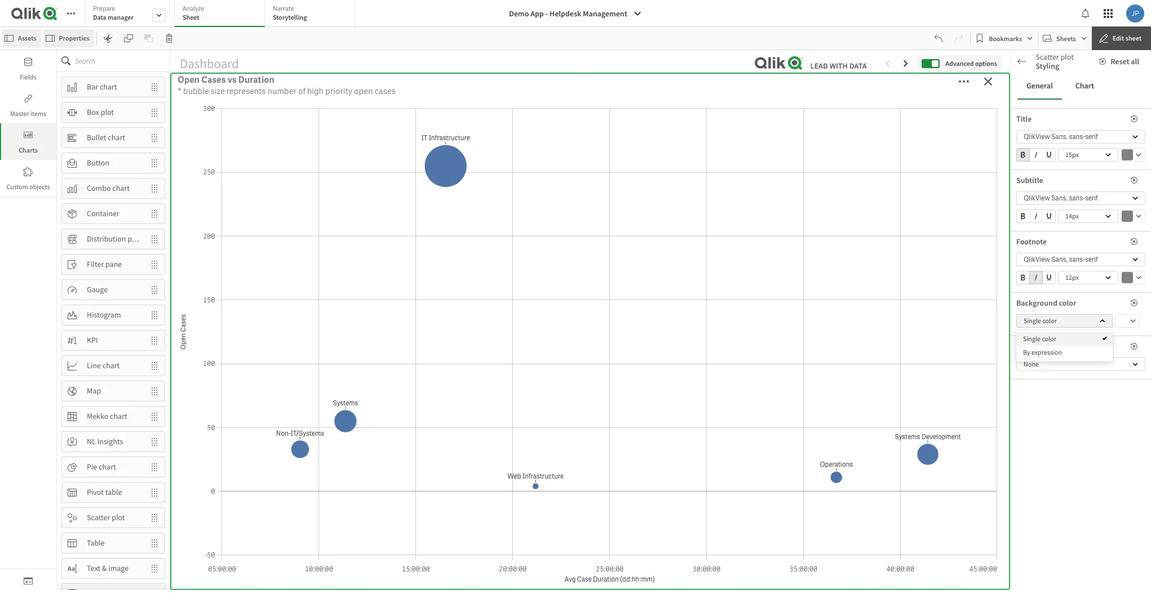 Task type: locate. For each thing, give the bounding box(es) containing it.
single for single color
[[1024, 317, 1041, 325]]

0 horizontal spatial state
[[1016, 194, 1033, 204]]

color down background color
[[1043, 317, 1057, 325]]

appearance tab
[[1011, 126, 1151, 147]]

0 vertical spatial styling
[[1036, 61, 1059, 71]]

0 horizontal spatial chart
[[1037, 61, 1056, 72]]

1 vertical spatial single
[[1023, 335, 1041, 343]]

0 vertical spatial size
[[211, 86, 225, 97]]

chart for bullet chart
[[108, 133, 125, 143]]

variables image
[[24, 577, 33, 586]]

2 move image from the top
[[144, 154, 165, 173]]

you left "the"
[[1057, 242, 1067, 250]]

single color
[[1024, 317, 1057, 325]]

10 move image from the top
[[144, 534, 165, 553]]

1 vertical spatial general
[[1025, 153, 1051, 163]]

chart right mekko
[[110, 412, 127, 422]]

if you want to add the object to master visualizations, you need to set state to <inherited>.
[[1016, 233, 1122, 259]]

alternate states
[[1025, 174, 1077, 184]]

high
[[238, 81, 275, 104]]

single down navigation
[[1023, 335, 1041, 343]]

1 vertical spatial open
[[524, 157, 545, 168]]

bookmarks button
[[973, 29, 1036, 47]]

puzzle image
[[24, 167, 33, 176]]

triangle right image
[[1011, 154, 1025, 160], [1011, 502, 1025, 508], [1011, 523, 1025, 529], [1011, 565, 1025, 571]]

pivot table
[[87, 488, 122, 498]]

mekko chart
[[87, 412, 127, 422]]

1 vertical spatial group
[[1016, 210, 1056, 226]]

grid line spacing auto
[[1016, 467, 1071, 490]]

chart for pie chart
[[99, 462, 116, 472]]

chart right "pie"
[[99, 462, 116, 472]]

0 vertical spatial group
[[1016, 148, 1056, 164]]

chart
[[1037, 61, 1056, 72], [1075, 81, 1094, 91]]

state down subtitle
[[1016, 194, 1033, 204]]

5 move image from the top
[[144, 255, 165, 274]]

9 move image from the top
[[144, 509, 165, 528]]

next sheet: performance image
[[902, 59, 911, 68]]

5 move image from the top
[[144, 331, 165, 350]]

fields button
[[0, 50, 56, 87]]

Search text field
[[75, 50, 170, 72]]

chart up general button in the right of the page
[[1037, 61, 1056, 72]]

link image
[[24, 94, 33, 103]]

advanced options
[[946, 59, 997, 67]]

list box containing single color
[[1016, 330, 1113, 362]]

all
[[1131, 56, 1139, 67]]

None text field
[[1016, 440, 1121, 456]]

move image for container
[[144, 204, 165, 224]]

single inside single color by expression
[[1023, 335, 1041, 343]]

single for single color by expression
[[1023, 335, 1041, 343]]

background image
[[1016, 342, 1080, 352]]

general up 'alternate'
[[1025, 153, 1051, 163]]

pie
[[87, 462, 97, 472]]

0 vertical spatial color
[[1059, 298, 1076, 308]]

1 vertical spatial image
[[108, 564, 129, 574]]

group up "want"
[[1016, 210, 1056, 226]]

plot down sheets
[[1061, 52, 1074, 62]]

0 vertical spatial tab list
[[85, 0, 359, 28]]

background for background image
[[1016, 342, 1057, 352]]

1 horizontal spatial size
[[1042, 353, 1054, 364]]

0 horizontal spatial scatter
[[87, 513, 110, 523]]

7 move image from the top
[[144, 357, 165, 376]]

group down the appearance
[[1016, 148, 1056, 164]]

table
[[87, 538, 105, 549]]

4 move image from the top
[[144, 306, 165, 325]]

states
[[1057, 174, 1077, 184]]

open left the resolved
[[176, 393, 198, 405]]

1 horizontal spatial state
[[1100, 242, 1114, 250]]

open for open & resolved cases over time
[[176, 393, 198, 405]]

2 move image from the top
[[144, 103, 165, 122]]

move image for box plot
[[144, 103, 165, 122]]

text & image
[[87, 564, 129, 574]]

mekko
[[87, 412, 108, 422]]

color up single color popup button
[[1059, 298, 1076, 308]]

table
[[105, 488, 122, 498]]

general button
[[1018, 73, 1062, 100]]

7 move image from the top
[[144, 407, 165, 426]]

chart for chart
[[1075, 81, 1094, 91]]

cases inside low priority cases 203
[[894, 81, 941, 104]]

color inside single color by expression
[[1042, 335, 1056, 343]]

priority inside low priority cases 203
[[833, 81, 891, 104]]

scatter up table
[[87, 513, 110, 523]]

6 move image from the top
[[144, 280, 165, 300]]

2 vertical spatial color
[[1042, 335, 1056, 343]]

bubble size
[[1016, 353, 1054, 364]]

1 horizontal spatial tab list
[[1018, 73, 1144, 100]]

open
[[178, 74, 200, 86], [524, 157, 545, 168], [176, 393, 198, 405]]

1 horizontal spatial image
[[1059, 342, 1080, 352]]

color
[[1059, 298, 1076, 308], [1043, 317, 1057, 325], [1042, 335, 1056, 343]]

size left vs
[[211, 86, 225, 97]]

0 horizontal spatial priority
[[278, 81, 336, 104]]

navigation off
[[1016, 321, 1052, 344]]

chart for combo chart
[[112, 183, 130, 193]]

triangle right image up triangle right icon
[[1011, 523, 1025, 529]]

open for open cases vs duration * bubble size represents number of high priority open cases
[[178, 74, 200, 86]]

background up 'bubble size'
[[1016, 342, 1057, 352]]

1 horizontal spatial you
[[1057, 242, 1067, 250]]

sheet
[[1126, 34, 1142, 42]]

3 move image from the top
[[144, 179, 165, 198]]

demo app - helpdesk management button
[[502, 5, 649, 23]]

insights
[[97, 437, 123, 447]]

2 vertical spatial group
[[1016, 271, 1056, 287]]

plot for distribution plot
[[128, 234, 141, 244]]

you
[[1021, 233, 1031, 242], [1057, 242, 1067, 250]]

chart right bullet
[[108, 133, 125, 143]]

3 move image from the top
[[144, 204, 165, 224]]

4 move image from the top
[[144, 230, 165, 249]]

0 horizontal spatial size
[[211, 86, 225, 97]]

8 move image from the top
[[144, 433, 165, 452]]

duration
[[238, 74, 274, 86]]

& right text
[[102, 564, 107, 574]]

single inside popup button
[[1024, 317, 1041, 325]]

11 move image from the top
[[144, 560, 165, 579]]

12 move image from the top
[[144, 585, 165, 591]]

&
[[200, 393, 206, 405], [102, 564, 107, 574]]

cases inside open cases vs duration * bubble size represents number of high priority open cases
[[201, 74, 226, 86]]

1 vertical spatial state
[[1100, 242, 1114, 250]]

plot
[[1061, 52, 1074, 62], [101, 107, 114, 117], [128, 234, 141, 244], [112, 513, 125, 523]]

open cases by priority type
[[524, 157, 637, 168]]

0 vertical spatial general
[[1027, 81, 1053, 91]]

0 horizontal spatial &
[[102, 564, 107, 574]]

scatter for scatter plot styling
[[1036, 52, 1059, 62]]

copy image
[[124, 34, 133, 43]]

image right text
[[108, 564, 129, 574]]

0 vertical spatial scatter
[[1036, 52, 1059, 62]]

application
[[0, 0, 1151, 591]]

move image for kpi
[[144, 331, 165, 350]]

chart for chart suggestions
[[1037, 61, 1056, 72]]

open left vs
[[178, 74, 200, 86]]

plot right box
[[101, 107, 114, 117]]

scatter for scatter plot
[[87, 513, 110, 523]]

fields
[[20, 73, 37, 81]]

single up off
[[1024, 317, 1041, 325]]

& left the resolved
[[200, 393, 206, 405]]

chart down suggestions
[[1075, 81, 1094, 91]]

expression
[[1032, 348, 1062, 357]]

to right object
[[1096, 233, 1102, 242]]

edit
[[1113, 34, 1124, 42]]

tab list containing general
[[1018, 73, 1144, 100]]

1 move image from the top
[[144, 78, 165, 97]]

priority inside high priority cases 72
[[278, 81, 336, 104]]

cases
[[201, 74, 226, 86], [339, 81, 386, 104], [894, 81, 941, 104], [547, 157, 572, 168], [247, 393, 271, 405]]

line
[[1032, 467, 1044, 477]]

0 vertical spatial chart
[[1037, 61, 1056, 72]]

open inside open cases vs duration * bubble size represents number of high priority open cases
[[178, 74, 200, 86]]

priority for 203
[[833, 81, 891, 104]]

0 vertical spatial single
[[1024, 317, 1041, 325]]

2 vertical spatial open
[[176, 393, 198, 405]]

0 vertical spatial open
[[178, 74, 200, 86]]

object image
[[24, 131, 33, 140]]

appearance
[[1016, 131, 1055, 142]]

list box inside application
[[1016, 330, 1113, 362]]

nl insights
[[87, 437, 123, 447]]

0 horizontal spatial you
[[1021, 233, 1031, 242]]

max
[[1016, 427, 1030, 437]]

single color button
[[1016, 315, 1113, 328]]

9 move image from the top
[[144, 483, 165, 503]]

add
[[1055, 233, 1066, 242]]

triangle right image down auto
[[1011, 502, 1025, 508]]

background for background color
[[1016, 298, 1057, 308]]

6 move image from the top
[[144, 382, 165, 401]]

storytelling
[[273, 13, 307, 21]]

to left set
[[1083, 242, 1089, 250]]

bar chart
[[87, 82, 117, 92]]

box
[[87, 107, 99, 117]]

move image for filter pane
[[144, 255, 165, 274]]

open left by
[[524, 157, 545, 168]]

you right if
[[1021, 233, 1031, 242]]

1 vertical spatial color
[[1043, 317, 1057, 325]]

styling up general button in the right of the page
[[1036, 61, 1059, 71]]

styling up single color
[[1038, 295, 1062, 306]]

scatter inside scatter plot styling
[[1036, 52, 1059, 62]]

0 vertical spatial &
[[200, 393, 206, 405]]

2 background from the top
[[1016, 342, 1057, 352]]

list box
[[1016, 330, 1113, 362]]

chart inside button
[[1075, 81, 1094, 91]]

move image for pivot table
[[144, 483, 165, 503]]

map
[[87, 386, 101, 396]]

state inside if you want to add the object to master visualizations, you need to set state to <inherited>.
[[1100, 242, 1114, 250]]

by
[[574, 157, 583, 168]]

chart for mekko chart
[[110, 412, 127, 422]]

3 group from the top
[[1016, 271, 1056, 287]]

group for subtitle
[[1016, 210, 1056, 226]]

move image
[[144, 128, 165, 147], [144, 154, 165, 173], [144, 179, 165, 198], [144, 306, 165, 325], [144, 331, 165, 350], [144, 382, 165, 401], [144, 407, 165, 426], [144, 433, 165, 452], [144, 483, 165, 503]]

move image for distribution plot
[[144, 230, 165, 249]]

plot right distribution
[[128, 234, 141, 244]]

want
[[1033, 233, 1047, 242]]

1 vertical spatial &
[[102, 564, 107, 574]]

bookmarks
[[989, 34, 1022, 43]]

1 vertical spatial tab list
[[1018, 73, 1144, 100]]

& for resolved
[[200, 393, 206, 405]]

scatter
[[1036, 52, 1059, 62], [87, 513, 110, 523]]

state right set
[[1100, 242, 1114, 250]]

1 horizontal spatial scatter
[[1036, 52, 1059, 62]]

move image for table
[[144, 534, 165, 553]]

2 horizontal spatial priority
[[833, 81, 891, 104]]

color inside popup button
[[1043, 317, 1057, 325]]

0 horizontal spatial tab list
[[85, 0, 359, 28]]

master items button
[[0, 87, 56, 123]]

background up single color
[[1016, 298, 1057, 308]]

plot inside scatter plot styling
[[1061, 52, 1074, 62]]

group up the palette 'image'
[[1016, 271, 1056, 287]]

triangle right image up triangle bottom image
[[1011, 154, 1025, 160]]

image down single color popup button
[[1059, 342, 1080, 352]]

general down scatter chart image
[[1027, 81, 1053, 91]]

options
[[975, 59, 997, 67]]

group for title
[[1016, 148, 1056, 164]]

line
[[87, 361, 101, 371]]

1 vertical spatial chart
[[1075, 81, 1094, 91]]

chart right line
[[102, 361, 120, 371]]

scatter right scatter chart image
[[1036, 52, 1059, 62]]

open cases vs duration * bubble size represents number of high priority open cases
[[178, 74, 396, 97]]

move image
[[144, 78, 165, 97], [144, 103, 165, 122], [144, 204, 165, 224], [144, 230, 165, 249], [144, 255, 165, 274], [144, 280, 165, 300], [144, 357, 165, 376], [144, 458, 165, 477], [144, 509, 165, 528], [144, 534, 165, 553], [144, 560, 165, 579], [144, 585, 165, 591]]

2 group from the top
[[1016, 210, 1056, 226]]

1 horizontal spatial chart
[[1075, 81, 1094, 91]]

4 triangle right image from the top
[[1011, 565, 1025, 571]]

1 horizontal spatial &
[[200, 393, 206, 405]]

cases right high
[[339, 81, 386, 104]]

1 move image from the top
[[144, 128, 165, 147]]

chart right bar
[[100, 82, 117, 92]]

1 group from the top
[[1016, 148, 1056, 164]]

color for single color by expression
[[1042, 335, 1056, 343]]

image
[[1059, 342, 1080, 352], [108, 564, 129, 574]]

helpdesk
[[550, 8, 581, 19]]

pivot
[[87, 488, 104, 498]]

size down background image at right bottom
[[1042, 353, 1054, 364]]

plot for scatter plot
[[112, 513, 125, 523]]

by
[[1023, 348, 1030, 357]]

high
[[307, 86, 324, 97]]

cases left vs
[[201, 74, 226, 86]]

move image for mekko chart
[[144, 407, 165, 426]]

move image for bar chart
[[144, 78, 165, 97]]

custom
[[6, 183, 28, 191]]

properties
[[59, 34, 89, 42]]

group
[[1016, 148, 1056, 164], [1016, 210, 1056, 226], [1016, 271, 1056, 287]]

1 vertical spatial scatter
[[87, 513, 110, 523]]

chart right the combo
[[112, 183, 130, 193]]

8 move image from the top
[[144, 458, 165, 477]]

plot down table
[[112, 513, 125, 523]]

properties button
[[43, 29, 94, 47]]

triangle bottom image
[[1011, 175, 1025, 181]]

to
[[1048, 233, 1054, 242], [1096, 233, 1102, 242], [1083, 242, 1089, 250], [1116, 242, 1121, 250]]

0 vertical spatial background
[[1016, 298, 1057, 308]]

0 vertical spatial image
[[1059, 342, 1080, 352]]

single color by expression
[[1023, 335, 1062, 357]]

tab list
[[85, 0, 359, 28], [1018, 73, 1144, 100]]

1 vertical spatial background
[[1016, 342, 1057, 352]]

presentation
[[1025, 268, 1068, 278]]

color up expression
[[1042, 335, 1056, 343]]

triangle right image down triangle right icon
[[1011, 565, 1025, 571]]

cases down next sheet: performance icon on the top right
[[894, 81, 941, 104]]

state
[[1016, 194, 1033, 204], [1100, 242, 1114, 250]]

plot for box plot
[[101, 107, 114, 117]]

1 background from the top
[[1016, 298, 1057, 308]]

priority
[[278, 81, 336, 104], [833, 81, 891, 104], [585, 157, 616, 168]]

visualizations,
[[1016, 242, 1056, 250]]

move image for line chart
[[144, 357, 165, 376]]

& for image
[[102, 564, 107, 574]]

palette image
[[1022, 296, 1031, 305]]

1 vertical spatial size
[[1042, 353, 1054, 364]]

low
[[796, 81, 829, 104]]

footnote
[[1016, 237, 1047, 247]]



Task type: vqa. For each thing, say whether or not it's contained in the screenshot.
tab list containing Prepare
yes



Task type: describe. For each thing, give the bounding box(es) containing it.
move image for nl insights
[[144, 433, 165, 452]]

button
[[87, 158, 109, 168]]

bubble
[[183, 86, 209, 97]]

visible
[[1031, 427, 1052, 437]]

bubble
[[1016, 353, 1040, 364]]

if
[[1016, 233, 1020, 242]]

title
[[1016, 114, 1032, 124]]

max visible bubbles
[[1016, 427, 1081, 437]]

*
[[178, 86, 182, 97]]

analyze
[[183, 4, 204, 12]]

kpi
[[87, 335, 98, 346]]

group for footnote
[[1016, 271, 1056, 287]]

filter
[[87, 259, 104, 270]]

scatter plot styling
[[1036, 52, 1074, 71]]

custom objects button
[[0, 160, 56, 197]]

open & resolved cases over time
[[176, 393, 315, 405]]

chart button
[[1066, 73, 1103, 100]]

triangle bottom image
[[1011, 270, 1025, 276]]

none text field inside application
[[1016, 440, 1121, 456]]

object
[[1077, 233, 1095, 242]]

2 triangle right image from the top
[[1011, 502, 1025, 508]]

0 horizontal spatial image
[[108, 564, 129, 574]]

scatter plot
[[87, 513, 125, 523]]

time
[[294, 393, 315, 405]]

styling inside scatter plot styling
[[1036, 61, 1059, 71]]

general inside button
[[1027, 81, 1053, 91]]

-
[[545, 8, 548, 19]]

box plot
[[87, 107, 114, 117]]

advanced
[[946, 59, 974, 67]]

move image for text & image
[[144, 560, 165, 579]]

gauge
[[87, 285, 108, 295]]

cut image
[[104, 34, 113, 43]]

combo chart
[[87, 183, 130, 193]]

assets button
[[2, 29, 41, 47]]

labels
[[1016, 389, 1038, 399]]

prepare data manager
[[93, 4, 134, 21]]

reset all button
[[1093, 52, 1148, 70]]

move image for scatter plot
[[144, 509, 165, 528]]

set
[[1090, 242, 1098, 250]]

represents
[[226, 86, 266, 97]]

data
[[93, 13, 106, 21]]

auto
[[1016, 480, 1032, 490]]

move image for button
[[144, 154, 165, 173]]

of
[[298, 86, 306, 97]]

off
[[1016, 334, 1027, 344]]

priority for 72
[[278, 81, 336, 104]]

open
[[354, 86, 373, 97]]

database image
[[24, 58, 33, 67]]

sheet
[[183, 13, 199, 21]]

1 horizontal spatial priority
[[585, 157, 616, 168]]

0 vertical spatial state
[[1016, 194, 1033, 204]]

analyze sheet
[[183, 4, 204, 21]]

undo image
[[934, 34, 943, 43]]

open for open cases by priority type
[[524, 157, 545, 168]]

master
[[10, 109, 29, 118]]

narrate
[[273, 4, 294, 12]]

plot for scatter plot styling
[[1061, 52, 1074, 62]]

move image for histogram
[[144, 306, 165, 325]]

cases left by
[[547, 157, 572, 168]]

bullet
[[87, 133, 106, 143]]

over
[[273, 393, 293, 405]]

spacing
[[1046, 467, 1071, 477]]

background color
[[1016, 298, 1076, 308]]

nl
[[87, 437, 96, 447]]

move image for gauge
[[144, 280, 165, 300]]

objects
[[29, 183, 50, 191]]

histogram
[[87, 310, 121, 320]]

combo
[[87, 183, 111, 193]]

to left add
[[1048, 233, 1054, 242]]

bar
[[87, 82, 98, 92]]

navigation
[[1016, 321, 1052, 331]]

3 triangle right image from the top
[[1011, 523, 1025, 529]]

chart for bar chart
[[100, 82, 117, 92]]

chart suggestions
[[1037, 61, 1097, 72]]

alternate
[[1025, 174, 1056, 184]]

203
[[838, 104, 899, 149]]

delete image
[[164, 34, 173, 43]]

priority
[[325, 86, 352, 97]]

1 triangle right image from the top
[[1011, 154, 1025, 160]]

scatter chart image
[[1019, 62, 1028, 71]]

reset all
[[1111, 56, 1139, 67]]

number
[[268, 86, 297, 97]]

demo app - helpdesk management
[[509, 8, 627, 19]]

pie chart
[[87, 462, 116, 472]]

color for single color
[[1043, 317, 1057, 325]]

142 button
[[454, 78, 726, 152]]

72
[[292, 104, 333, 149]]

to right set
[[1116, 242, 1121, 250]]

charts
[[19, 146, 38, 154]]

color for background color
[[1059, 298, 1076, 308]]

triangle right image
[[1011, 544, 1025, 550]]

app
[[531, 8, 544, 19]]

pane
[[105, 259, 122, 270]]

move image for bullet chart
[[144, 128, 165, 147]]

edit sheet button
[[1092, 26, 1151, 50]]

cases
[[375, 86, 396, 97]]

application containing 72
[[0, 0, 1151, 591]]

grid
[[1016, 467, 1030, 477]]

filter pane
[[87, 259, 122, 270]]

assets
[[18, 34, 36, 42]]

resolved
[[208, 393, 245, 405]]

sheets button
[[1041, 29, 1090, 47]]

move image for combo chart
[[144, 179, 165, 198]]

prepare
[[93, 4, 115, 12]]

vs
[[228, 74, 236, 86]]

1 vertical spatial styling
[[1038, 295, 1062, 306]]

tab list containing prepare
[[85, 0, 359, 28]]

items
[[30, 109, 46, 118]]

size inside open cases vs duration * bubble size represents number of high priority open cases
[[211, 86, 225, 97]]

suggestions
[[1057, 61, 1097, 72]]

cases left over
[[247, 393, 271, 405]]

move image for map
[[144, 382, 165, 401]]

move image for pie chart
[[144, 458, 165, 477]]

cases inside high priority cases 72
[[339, 81, 386, 104]]

container
[[87, 209, 119, 219]]

chart for line chart
[[102, 361, 120, 371]]

management
[[583, 8, 627, 19]]



